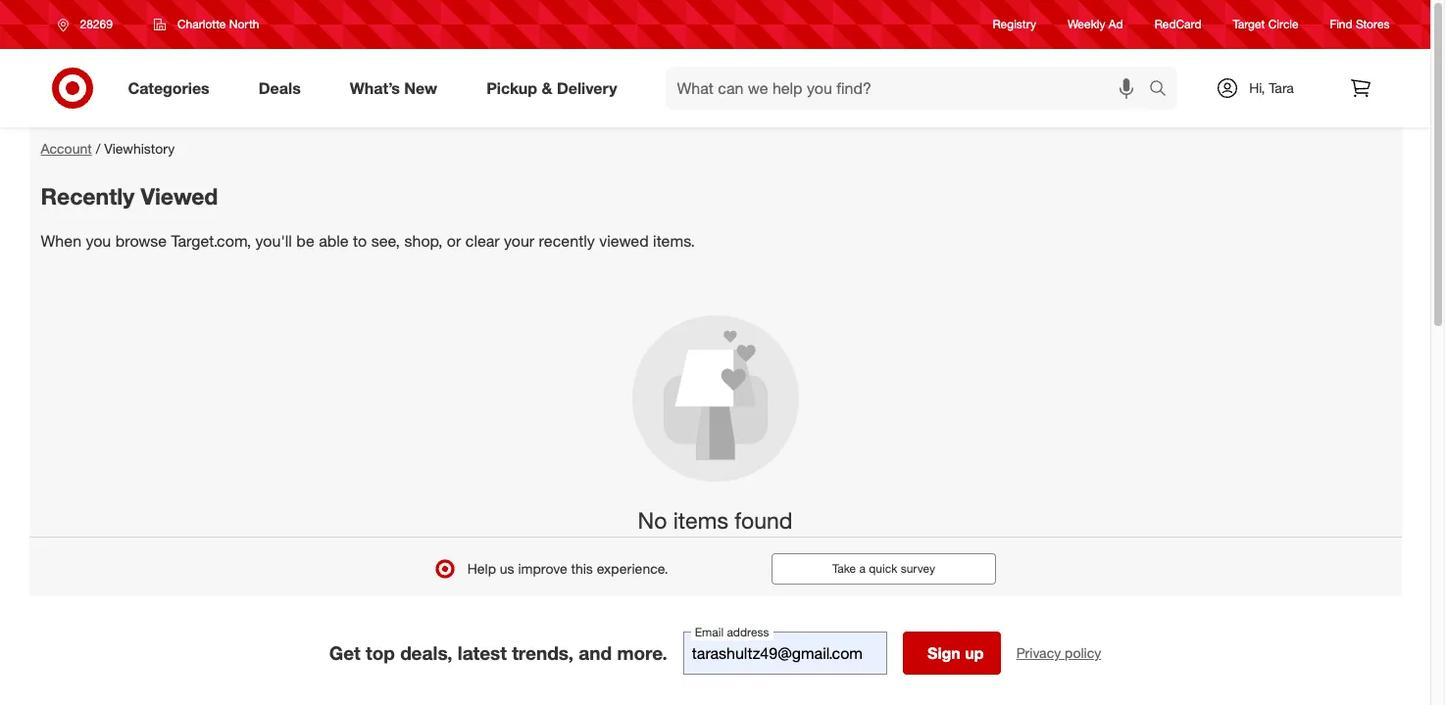Task type: vqa. For each thing, say whether or not it's contained in the screenshot.
Viewhistory
yes



Task type: describe. For each thing, give the bounding box(es) containing it.
and
[[579, 643, 612, 665]]

new
[[404, 78, 437, 98]]

sign up button
[[903, 633, 1001, 676]]

target.com,
[[171, 231, 251, 251]]

sign up
[[928, 644, 984, 664]]

this
[[571, 561, 593, 578]]

to
[[353, 231, 367, 251]]

latest
[[458, 643, 507, 665]]

see,
[[371, 231, 400, 251]]

what's
[[350, 78, 400, 98]]

when
[[41, 231, 81, 251]]

up
[[965, 644, 984, 664]]

delivery
[[557, 78, 617, 98]]

find
[[1330, 17, 1353, 32]]

what's new link
[[333, 67, 462, 110]]

viewed
[[141, 182, 218, 210]]

recently
[[41, 182, 135, 210]]

browse
[[115, 231, 167, 251]]

what's new
[[350, 78, 437, 98]]

north
[[229, 17, 259, 31]]

ad
[[1109, 17, 1123, 32]]

account link
[[41, 140, 92, 157]]

privacy policy link
[[1016, 644, 1101, 664]]

pickup
[[486, 78, 537, 98]]

experience.
[[597, 561, 668, 578]]

pickup & delivery
[[486, 78, 617, 98]]

/
[[96, 140, 100, 157]]

your
[[504, 231, 535, 251]]

survey
[[901, 562, 935, 577]]

What can we help you find? suggestions appear below search field
[[665, 67, 1153, 110]]

charlotte
[[177, 17, 226, 31]]

or
[[447, 231, 461, 251]]

deals link
[[242, 67, 325, 110]]

help
[[468, 561, 496, 578]]

account / viewhistory
[[41, 140, 175, 157]]

help us improve this experience.
[[468, 561, 668, 578]]

charlotte north button
[[141, 7, 272, 42]]

trends,
[[512, 643, 574, 665]]

categories link
[[111, 67, 234, 110]]

be
[[296, 231, 315, 251]]

weekly ad
[[1068, 17, 1123, 32]]

redcard
[[1155, 17, 1202, 32]]

able
[[319, 231, 349, 251]]

items.
[[653, 231, 695, 251]]

stores
[[1356, 17, 1390, 32]]

hi,
[[1249, 79, 1265, 96]]

privacy
[[1016, 645, 1061, 662]]

you
[[86, 231, 111, 251]]

recently
[[539, 231, 595, 251]]



Task type: locate. For each thing, give the bounding box(es) containing it.
hi, tara
[[1249, 79, 1294, 96]]

deals
[[259, 78, 301, 98]]

target circle link
[[1233, 16, 1299, 33]]

get
[[329, 643, 361, 665]]

recently viewed
[[41, 182, 218, 210]]

find stores link
[[1330, 16, 1390, 33]]

28269 button
[[45, 7, 133, 42]]

when you browse target.com, you'll be able to see, shop, or clear your recently viewed           items.
[[41, 231, 695, 251]]

you'll
[[256, 231, 292, 251]]

target circle
[[1233, 17, 1299, 32]]

take a quick survey button
[[771, 554, 996, 586]]

weekly
[[1068, 17, 1105, 32]]

a
[[859, 562, 866, 577]]

search button
[[1140, 67, 1187, 114]]

no
[[638, 507, 667, 535]]

tara
[[1269, 79, 1294, 96]]

clear
[[465, 231, 500, 251]]

redcard link
[[1155, 16, 1202, 33]]

improve
[[518, 561, 567, 578]]

sign
[[928, 644, 961, 664]]

top
[[366, 643, 395, 665]]

more.
[[617, 643, 667, 665]]

no items found
[[638, 507, 793, 535]]

account
[[41, 140, 92, 157]]

target
[[1233, 17, 1265, 32]]

shop,
[[404, 231, 443, 251]]

take a quick survey
[[832, 562, 935, 577]]

circle
[[1268, 17, 1299, 32]]

registry
[[993, 17, 1036, 32]]

items
[[673, 507, 728, 535]]

get top deals, latest trends, and more.
[[329, 643, 667, 665]]

&
[[542, 78, 552, 98]]

policy
[[1065, 645, 1101, 662]]

find stores
[[1330, 17, 1390, 32]]

viewed
[[599, 231, 649, 251]]

None text field
[[683, 633, 887, 676]]

quick
[[869, 562, 897, 577]]

take
[[832, 562, 856, 577]]

categories
[[128, 78, 210, 98]]

us
[[500, 561, 514, 578]]

weekly ad link
[[1068, 16, 1123, 33]]

registry link
[[993, 16, 1036, 33]]

charlotte north
[[177, 17, 259, 31]]

pickup & delivery link
[[470, 67, 642, 110]]

viewhistory
[[104, 140, 175, 157]]

privacy policy
[[1016, 645, 1101, 662]]

found
[[735, 507, 793, 535]]

28269
[[80, 17, 113, 31]]

search
[[1140, 80, 1187, 100]]

deals,
[[400, 643, 452, 665]]



